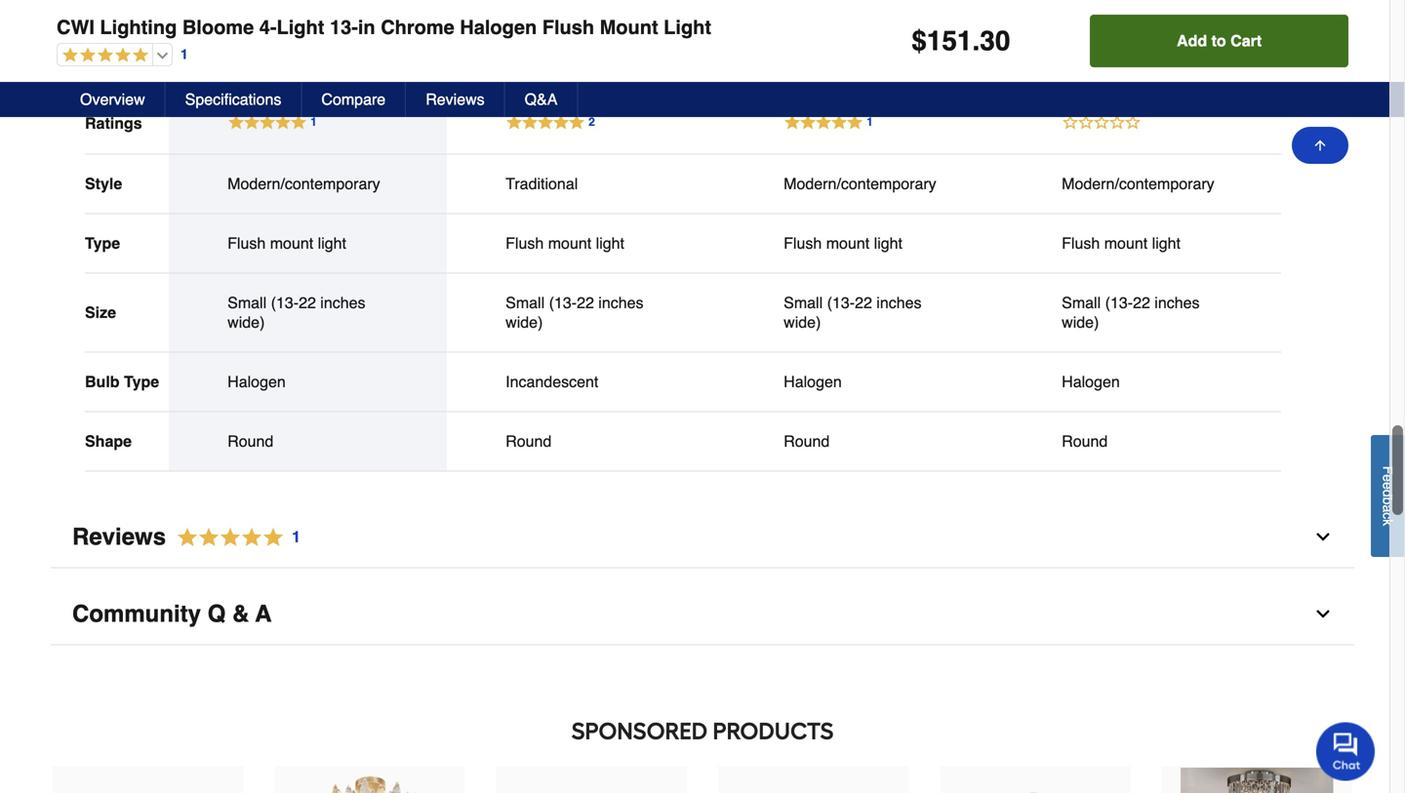 Task type: vqa. For each thing, say whether or not it's contained in the screenshot.
3rd "Modern/contemporary" cell from the right
yes



Task type: describe. For each thing, give the bounding box(es) containing it.
1 (13- from the left
[[271, 294, 299, 312]]

1 flush mount light cell from the left
[[228, 234, 389, 253]]

sponsored products
[[572, 717, 834, 746]]

. for 20
[[551, 10, 555, 24]]

. for 30
[[973, 25, 980, 57]]

flynama flush mount lights 3-light 14-in matte black  semi-flush mount light image
[[959, 768, 1112, 794]]

f e e d b a c k button
[[1371, 435, 1406, 557]]

4 (13- from the left
[[1106, 294, 1133, 312]]

2 (13- from the left
[[549, 294, 577, 312]]

add to cart button
[[1091, 15, 1349, 67]]

modern/contemporary for 1st modern/contemporary cell
[[228, 174, 380, 193]]

1 ends from the left
[[328, 31, 366, 49]]

/
[[284, 11, 288, 29]]

traditional cell
[[506, 174, 667, 194]]

$217.58
[[228, 11, 284, 29]]

1 22 from the left
[[299, 294, 316, 312]]

overview
[[80, 90, 145, 108]]

bulb
[[85, 373, 120, 391]]

mount for 2nd flush mount light cell
[[548, 234, 592, 252]]

reviews button
[[406, 82, 505, 117]]

2 22 from the left
[[577, 294, 594, 312]]

flush for fourth flush mount light cell from the right
[[228, 234, 266, 252]]

flush for second flush mount light cell from the right
[[784, 234, 822, 252]]

chat invite button image
[[1317, 722, 1376, 781]]

3 round cell from the left
[[784, 432, 945, 451]]

aloadecor lighting 3-light 13-in chrome flush mount light image
[[1181, 768, 1334, 794]]

ratings
[[85, 114, 142, 132]]

4 22 from the left
[[1133, 294, 1151, 312]]

community q & a button
[[51, 584, 1355, 645]]

flush for 1st flush mount light cell from right
[[1062, 234, 1100, 252]]

1 light from the left
[[277, 16, 324, 39]]

q
[[208, 601, 226, 627]]

q&a
[[525, 90, 558, 108]]

traditional
[[506, 174, 578, 193]]

5 stars image containing 1
[[166, 524, 302, 551]]

flush mount light for fourth flush mount light cell from the right
[[228, 234, 347, 252]]

lighting
[[100, 16, 177, 39]]

shape
[[85, 432, 132, 450]]

1 vertical spatial reviews
[[72, 523, 166, 550]]

4 round from the left
[[1062, 432, 1108, 450]]

3 small from the left
[[784, 294, 823, 312]]

k
[[1381, 519, 1396, 526]]

b
[[1381, 497, 1396, 505]]

3 halogen cell from the left
[[1062, 372, 1223, 392]]

community
[[72, 601, 201, 627]]

1 round cell from the left
[[228, 432, 389, 451]]

2 wide) from the left
[[506, 313, 543, 331]]

save inside $470.62 save
[[1062, 40, 1099, 58]]

incandescent cell
[[506, 372, 667, 392]]

chevron down image
[[1314, 604, 1333, 624]]

13-
[[330, 16, 358, 39]]

2 halogen cell from the left
[[784, 372, 945, 392]]

f
[[1381, 466, 1396, 475]]

products
[[713, 717, 834, 746]]

2 small from the left
[[506, 294, 545, 312]]

$217.58 /
[[228, 11, 288, 29]]

a
[[255, 601, 272, 627]]

size
[[85, 303, 116, 321]]

bulb type
[[85, 373, 159, 391]]

4 small (13-22 inches wide) from the left
[[1062, 294, 1200, 331]]

arrow up image
[[1313, 138, 1328, 153]]

f e e d b a c k
[[1381, 466, 1396, 526]]

1 modern/contemporary cell from the left
[[228, 174, 389, 194]]

light for 1st flush mount light cell from right
[[1152, 234, 1181, 252]]

modern/contemporary for first modern/contemporary cell from the right
[[1062, 174, 1215, 193]]

1 inside '5 stars' image
[[292, 528, 301, 546]]

30
[[980, 25, 1011, 57]]

reviews inside button
[[426, 90, 485, 108]]

modern/contemporary for 2nd modern/contemporary cell from left
[[784, 174, 937, 193]]

1 small (13-22 inches wide) from the left
[[228, 294, 366, 331]]

3 wide) from the left
[[784, 313, 821, 331]]

$ 151 . 30
[[912, 25, 1011, 57]]



Task type: locate. For each thing, give the bounding box(es) containing it.
0 vertical spatial .
[[551, 10, 555, 24]]

2 e from the top
[[1381, 482, 1396, 490]]

3 small (13-22 inches wide) from the left
[[784, 294, 922, 331]]

1 flush mount light from the left
[[228, 234, 347, 252]]

sponsored
[[572, 717, 708, 746]]

ends
[[328, 31, 366, 49], [885, 31, 923, 49]]

0 horizontal spatial type
[[85, 234, 120, 252]]

0 horizontal spatial save
[[228, 31, 264, 49]]

4 round cell from the left
[[1062, 432, 1223, 451]]

chrome
[[381, 16, 455, 39]]

0 vertical spatial type
[[85, 234, 120, 252]]

$470.62 save
[[1062, 21, 1119, 58]]

$66.28
[[268, 31, 316, 49]]

0 horizontal spatial 1
[[181, 47, 188, 62]]

0 horizontal spatial halogen cell
[[228, 372, 389, 392]]

to
[[1212, 32, 1227, 50]]

compare
[[322, 90, 386, 108]]

style
[[85, 174, 122, 193]]

specifications button
[[166, 82, 302, 117]]

small (13-22 inches wide)
[[228, 294, 366, 331], [506, 294, 644, 331], [784, 294, 922, 331], [1062, 294, 1200, 331]]

5 stars image up &
[[166, 524, 302, 551]]

$ inside the $ 142 . 20
[[506, 10, 512, 24]]

&
[[232, 601, 249, 627]]

4-
[[259, 16, 277, 39]]

$
[[506, 10, 512, 24], [912, 25, 927, 57]]

1 horizontal spatial halogen cell
[[784, 372, 945, 392]]

0 horizontal spatial .
[[551, 10, 555, 24]]

1 horizontal spatial type
[[124, 373, 159, 391]]

4 flush mount light cell from the left
[[1062, 234, 1223, 253]]

1 vertical spatial type
[[124, 373, 159, 391]]

.
[[551, 10, 555, 24], [973, 25, 980, 57]]

reviews up community
[[72, 523, 166, 550]]

light for 2nd flush mount light cell
[[596, 234, 625, 252]]

3 modern/contemporary from the left
[[1062, 174, 1215, 193]]

151
[[927, 25, 973, 57]]

maxim lighting majestic 10-light 24-in gold leaf flush mount light image
[[294, 768, 446, 794]]

2 horizontal spatial modern/contemporary
[[1062, 174, 1215, 193]]

22
[[299, 294, 316, 312], [577, 294, 594, 312], [855, 294, 873, 312], [1133, 294, 1151, 312]]

0 horizontal spatial modern/contemporary
[[228, 174, 380, 193]]

ends right $66.28
[[328, 31, 366, 49]]

bloome
[[182, 16, 254, 39]]

0 horizontal spatial $
[[506, 10, 512, 24]]

small
[[228, 294, 267, 312], [506, 294, 545, 312], [784, 294, 823, 312], [1062, 294, 1101, 312]]

1 inches from the left
[[320, 294, 366, 312]]

light for fourth flush mount light cell from the right
[[318, 234, 347, 252]]

1 horizontal spatial light
[[664, 16, 712, 39]]

4 small (13-22 inches wide) cell from the left
[[1062, 293, 1223, 332]]

cart
[[1231, 32, 1262, 50]]

1 halogen cell from the left
[[228, 372, 389, 392]]

2 inches from the left
[[599, 294, 644, 312]]

flush mount light cell
[[228, 234, 389, 253], [506, 234, 667, 253], [784, 234, 945, 253], [1062, 234, 1223, 253]]

e up b on the right of the page
[[1381, 482, 1396, 490]]

4 mount from the left
[[1105, 234, 1148, 252]]

cwi
[[57, 16, 95, 39]]

3 small (13-22 inches wide) cell from the left
[[784, 293, 945, 332]]

(13-
[[271, 294, 299, 312], [549, 294, 577, 312], [827, 294, 855, 312], [1106, 294, 1133, 312]]

3 modern/contemporary cell from the left
[[1062, 174, 1223, 194]]

1 horizontal spatial 1
[[292, 528, 301, 546]]

2 round cell from the left
[[506, 432, 667, 451]]

save
[[228, 31, 264, 49], [1062, 40, 1099, 58]]

4 flush mount light from the left
[[1062, 234, 1181, 252]]

1 vertical spatial .
[[973, 25, 980, 57]]

flush mount light
[[228, 234, 347, 252], [506, 234, 625, 252], [784, 234, 903, 252], [1062, 234, 1181, 252]]

$ for 151
[[912, 25, 927, 57]]

halogen cell
[[228, 372, 389, 392], [784, 372, 945, 392], [1062, 372, 1223, 392]]

. inside the $ 142 . 20
[[551, 10, 555, 24]]

overview button
[[61, 82, 166, 117]]

2 flush mount light from the left
[[506, 234, 625, 252]]

4 wide) from the left
[[1062, 313, 1099, 331]]

e
[[1381, 475, 1396, 482], [1381, 482, 1396, 490]]

5 stars image down price
[[58, 47, 148, 65]]

type down style
[[85, 234, 120, 252]]

0 horizontal spatial light
[[277, 16, 324, 39]]

light
[[277, 16, 324, 39], [664, 16, 712, 39]]

2 modern/contemporary from the left
[[784, 174, 937, 193]]

flush mount light for second flush mount light cell from the right
[[784, 234, 903, 252]]

2 ends from the left
[[885, 31, 923, 49]]

modern/contemporary
[[228, 174, 380, 193], [784, 174, 937, 193], [1062, 174, 1215, 193]]

1 wide) from the left
[[228, 313, 265, 331]]

modern/contemporary cell
[[228, 174, 389, 194], [784, 174, 945, 194], [1062, 174, 1223, 194]]

0 vertical spatial reviews
[[426, 90, 485, 108]]

3 inches from the left
[[877, 294, 922, 312]]

halogen
[[460, 16, 537, 39], [228, 373, 286, 391], [784, 373, 842, 391], [1062, 373, 1120, 391]]

flush mount light for 1st flush mount light cell from right
[[1062, 234, 1181, 252]]

add to cart
[[1177, 32, 1262, 50]]

save $66.28
[[228, 31, 316, 49]]

1 horizontal spatial modern/contemporary
[[784, 174, 937, 193]]

e up d
[[1381, 475, 1396, 482]]

add
[[1177, 32, 1208, 50]]

1 horizontal spatial modern/contemporary cell
[[784, 174, 945, 194]]

1 round from the left
[[228, 432, 274, 450]]

flush
[[542, 16, 595, 39], [228, 234, 266, 252], [506, 234, 544, 252], [784, 234, 822, 252], [1062, 234, 1100, 252]]

incandescent
[[506, 373, 599, 391]]

2 light from the left
[[596, 234, 625, 252]]

$470.62
[[1062, 21, 1119, 39]]

community q & a
[[72, 601, 272, 627]]

2 horizontal spatial modern/contemporary cell
[[1062, 174, 1223, 194]]

$ left 20
[[506, 10, 512, 24]]

mount for second flush mount light cell from the right
[[826, 234, 870, 252]]

southdeep products heading
[[51, 712, 1355, 751]]

1 horizontal spatial save
[[1062, 40, 1099, 58]]

2 flush mount light cell from the left
[[506, 234, 667, 253]]

0 vertical spatial 5 stars image
[[58, 47, 148, 65]]

small (13-22 inches wide) cell
[[228, 293, 389, 332], [506, 293, 667, 332], [784, 293, 945, 332], [1062, 293, 1223, 332]]

a
[[1381, 505, 1396, 513]]

3 round from the left
[[784, 432, 830, 450]]

flush mount light for 2nd flush mount light cell
[[506, 234, 625, 252]]

light for second flush mount light cell from the right
[[874, 234, 903, 252]]

2 small (13-22 inches wide) cell from the left
[[506, 293, 667, 332]]

price
[[85, 12, 123, 30]]

round cell
[[228, 432, 389, 451], [506, 432, 667, 451], [784, 432, 945, 451], [1062, 432, 1223, 451]]

$ for 142
[[506, 10, 512, 24]]

3 (13- from the left
[[827, 294, 855, 312]]

3 light from the left
[[874, 234, 903, 252]]

3 mount from the left
[[826, 234, 870, 252]]

0 horizontal spatial 5 stars image
[[58, 47, 148, 65]]

0 horizontal spatial modern/contemporary cell
[[228, 174, 389, 194]]

mount for fourth flush mount light cell from the right
[[270, 234, 314, 252]]

0 vertical spatial 1
[[181, 47, 188, 62]]

0 horizontal spatial ends
[[328, 31, 366, 49]]

in
[[358, 16, 375, 39]]

mount for 1st flush mount light cell from right
[[1105, 234, 1148, 252]]

save down $470.62
[[1062, 40, 1099, 58]]

1 vertical spatial 5 stars image
[[166, 524, 302, 551]]

2 round from the left
[[506, 432, 552, 450]]

3 22 from the left
[[855, 294, 873, 312]]

20
[[555, 10, 568, 24]]

4 inches from the left
[[1155, 294, 1200, 312]]

1 horizontal spatial $
[[912, 25, 927, 57]]

cwi lighting bloome 4-light 13-in chrome halogen flush mount light
[[57, 16, 712, 39]]

save down $217.58
[[228, 31, 264, 49]]

wide)
[[228, 313, 265, 331], [506, 313, 543, 331], [784, 313, 821, 331], [1062, 313, 1099, 331]]

compare button
[[302, 82, 406, 117]]

$ 142 . 20
[[506, 8, 568, 34]]

1 mount from the left
[[270, 234, 314, 252]]

round
[[228, 432, 274, 450], [506, 432, 552, 450], [784, 432, 830, 450], [1062, 432, 1108, 450]]

3 flush mount light from the left
[[784, 234, 903, 252]]

type
[[85, 234, 120, 252], [124, 373, 159, 391]]

2 modern/contemporary cell from the left
[[784, 174, 945, 194]]

2 light from the left
[[664, 16, 712, 39]]

1 small (13-22 inches wide) cell from the left
[[228, 293, 389, 332]]

c
[[1381, 513, 1396, 519]]

5 stars image
[[58, 47, 148, 65], [166, 524, 302, 551]]

1
[[181, 47, 188, 62], [292, 528, 301, 546]]

$ left 30 on the right top
[[912, 25, 927, 57]]

1 modern/contemporary from the left
[[228, 174, 380, 193]]

1 small from the left
[[228, 294, 267, 312]]

mount
[[270, 234, 314, 252], [548, 234, 592, 252], [826, 234, 870, 252], [1105, 234, 1148, 252]]

1 vertical spatial $
[[912, 25, 927, 57]]

reviews down chrome
[[426, 90, 485, 108]]

type right the bulb
[[124, 373, 159, 391]]

flush for 2nd flush mount light cell
[[506, 234, 544, 252]]

chevron down image
[[1314, 527, 1333, 547]]

1 horizontal spatial ends
[[885, 31, 923, 49]]

2 horizontal spatial halogen cell
[[1062, 372, 1223, 392]]

1 horizontal spatial .
[[973, 25, 980, 57]]

2 mount from the left
[[548, 234, 592, 252]]

d
[[1381, 490, 1396, 497]]

1 vertical spatial 1
[[292, 528, 301, 546]]

reviews
[[426, 90, 485, 108], [72, 523, 166, 550]]

2 small (13-22 inches wide) from the left
[[506, 294, 644, 331]]

mount
[[600, 16, 659, 39]]

specifications
[[185, 90, 282, 108]]

3 flush mount light cell from the left
[[784, 234, 945, 253]]

4 light from the left
[[1152, 234, 1181, 252]]

4 small from the left
[[1062, 294, 1101, 312]]

0 horizontal spatial reviews
[[72, 523, 166, 550]]

1 e from the top
[[1381, 475, 1396, 482]]

142
[[512, 8, 551, 34]]

0 vertical spatial $
[[506, 10, 512, 24]]

1 horizontal spatial 5 stars image
[[166, 524, 302, 551]]

ends left 151
[[885, 31, 923, 49]]

1 horizontal spatial reviews
[[426, 90, 485, 108]]

1 light from the left
[[318, 234, 347, 252]]

light
[[318, 234, 347, 252], [596, 234, 625, 252], [874, 234, 903, 252], [1152, 234, 1181, 252]]

inches
[[320, 294, 366, 312], [599, 294, 644, 312], [877, 294, 922, 312], [1155, 294, 1200, 312]]

q&a button
[[505, 82, 578, 117]]



